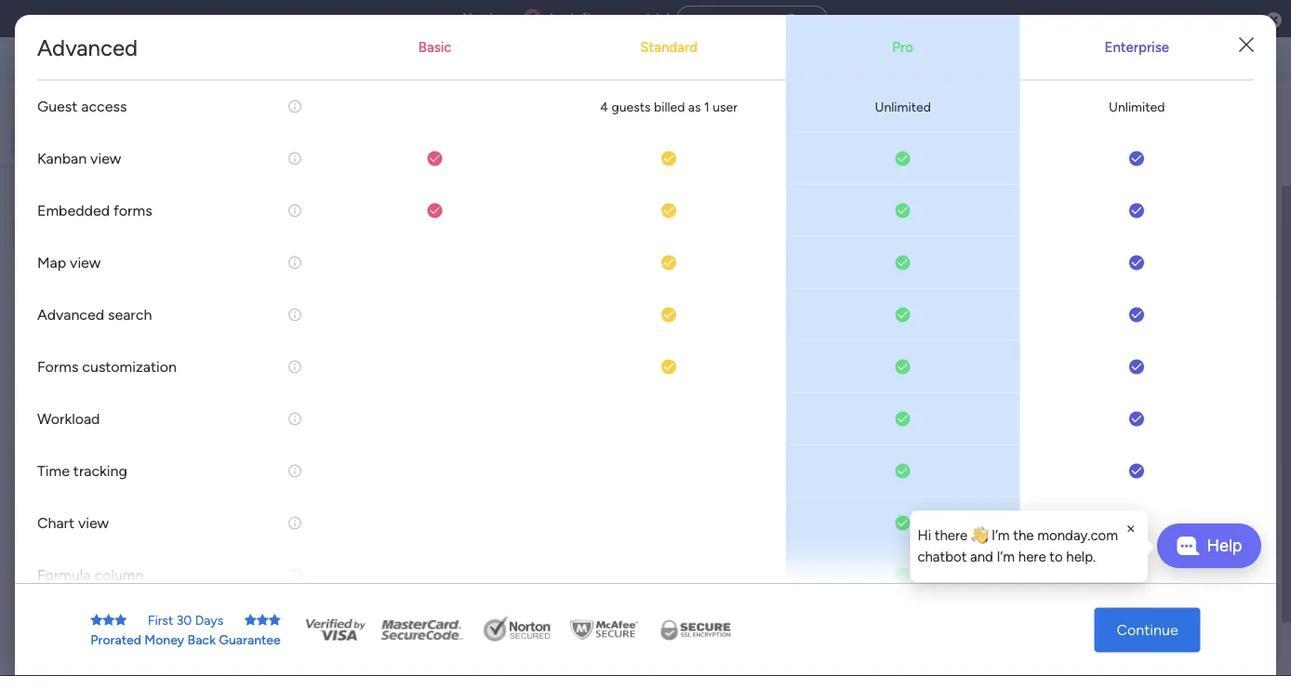 Task type: describe. For each thing, give the bounding box(es) containing it.
forms customization
[[37, 358, 177, 376]]

👋,
[[971, 527, 988, 544]]

1 horizontal spatial marketing
[[778, 308, 836, 324]]

formula column
[[37, 566, 144, 584]]

column
[[94, 566, 144, 584]]

upgrade now
[[708, 12, 785, 27]]

marketing inside list box
[[44, 268, 102, 284]]

tracking
[[73, 462, 127, 480]]

1 horizontal spatial marketing plan
[[778, 308, 864, 324]]

time tracking
[[37, 462, 127, 480]]

continue
[[1117, 621, 1178, 639]]

view for kanban view
[[90, 150, 121, 167]]

customize
[[618, 193, 680, 209]]

this
[[995, 309, 1017, 324]]

guarantee
[[219, 632, 281, 648]]

on
[[596, 10, 611, 27]]

upgrade now link
[[677, 5, 828, 31]]

guests
[[612, 99, 651, 114]]

view for chart view
[[78, 514, 109, 532]]

days
[[195, 613, 223, 628]]

1 vertical spatial help button
[[1133, 623, 1198, 654]]

date
[[400, 637, 439, 660]]

later / 0 items
[[313, 570, 416, 593]]

without
[[313, 637, 379, 660]]

monday
[[83, 49, 147, 70]]

monday.com
[[1037, 527, 1118, 544]]

1 star image from the left
[[91, 614, 103, 627]]

left
[[571, 10, 592, 27]]

marketing plan list box
[[0, 257, 237, 543]]

forms
[[37, 358, 78, 376]]

advanced for advanced search
[[37, 306, 104, 324]]

30
[[176, 613, 192, 628]]

embedded forms
[[37, 202, 152, 219]]

enterprise
[[1105, 39, 1169, 56]]

back
[[188, 632, 216, 648]]

apps image
[[1087, 50, 1106, 69]]

your
[[615, 10, 643, 27]]

1 unlimited from the left
[[875, 99, 931, 114]]

0 horizontal spatial /
[[360, 570, 368, 593]]

2 unlimited from the left
[[1109, 99, 1165, 114]]

Filter dashboard by text search field
[[274, 186, 444, 216]]

customize button
[[588, 186, 688, 216]]

time
[[37, 462, 70, 480]]

map view
[[37, 254, 101, 272]]

upgrade
[[708, 12, 756, 27]]

0 vertical spatial help
[[1207, 536, 1242, 556]]

my work image
[[17, 132, 33, 148]]

home
[[43, 100, 78, 116]]

workload
[[37, 410, 100, 428]]

you
[[463, 10, 487, 27]]

marketing plan link
[[775, 299, 947, 332]]

guest access
[[37, 98, 127, 115]]

hi there 👋,  i'm the monday.com chatbot and i'm here to help.
[[918, 527, 1118, 565]]

chart
[[37, 514, 74, 532]]

as
[[688, 99, 701, 114]]

customization
[[82, 358, 177, 376]]

you have 1 day left on your trial
[[463, 10, 669, 27]]

1 vertical spatial /
[[443, 637, 452, 660]]

without a date / 0 items
[[313, 637, 500, 660]]

prorated money back guarantee
[[91, 632, 281, 648]]

hi
[[918, 527, 931, 544]]

there
[[935, 527, 968, 544]]

1 vertical spatial help
[[1149, 629, 1182, 648]]

chatbot
[[918, 548, 967, 565]]

items inside without a date / 0 items
[[468, 642, 500, 658]]

chart view
[[37, 514, 109, 532]]

a
[[384, 637, 395, 660]]

3 star image from the left
[[269, 614, 281, 627]]

1 vertical spatial i'm
[[997, 548, 1015, 565]]

continue button
[[1094, 608, 1201, 653]]

the
[[1013, 527, 1034, 544]]



Task type: locate. For each thing, give the bounding box(es) containing it.
embedded
[[37, 202, 110, 219]]

i'm right 👋,
[[992, 527, 1010, 544]]

mastercard secure code image
[[375, 616, 469, 644]]

advanced up guest access
[[37, 34, 138, 61]]

help button
[[1157, 524, 1261, 568], [1133, 623, 1198, 654]]

0 vertical spatial items
[[384, 575, 416, 591]]

1 horizontal spatial 1
[[704, 99, 710, 114]]

2 horizontal spatial star image
[[256, 614, 269, 627]]

2 horizontal spatial star image
[[269, 614, 281, 627]]

star image
[[91, 614, 103, 627], [115, 614, 127, 627], [256, 614, 269, 627]]

kendall parks image
[[1239, 45, 1269, 74]]

workspace image
[[18, 184, 36, 204]]

view for map view
[[70, 254, 101, 272]]

2 vertical spatial view
[[78, 514, 109, 532]]

marketing plan inside list box
[[44, 268, 130, 284]]

1 right as
[[704, 99, 710, 114]]

week
[[1020, 309, 1049, 324]]

user
[[713, 99, 738, 114]]

unlimited down search everything image at top right
[[1109, 99, 1165, 114]]

1 star image from the left
[[103, 614, 115, 627]]

pro
[[892, 39, 913, 56]]

1 horizontal spatial help
[[1207, 536, 1242, 556]]

1 vertical spatial items
[[468, 642, 500, 658]]

to
[[1050, 548, 1063, 565]]

view right map
[[70, 254, 101, 272]]

view
[[90, 150, 121, 167], [70, 254, 101, 272], [78, 514, 109, 532]]

1 vertical spatial advanced
[[37, 306, 104, 324]]

1 horizontal spatial star image
[[115, 614, 127, 627]]

view up m button
[[90, 150, 121, 167]]

prorated
[[91, 632, 141, 648]]

0 horizontal spatial star image
[[91, 614, 103, 627]]

items right date
[[468, 642, 500, 658]]

0 horizontal spatial 1
[[530, 10, 536, 27]]

trial
[[646, 10, 669, 27]]

dialog containing hi there 👋,  i'm the monday.com
[[910, 511, 1148, 582]]

1 horizontal spatial items
[[468, 642, 500, 658]]

0 inside without a date / 0 items
[[456, 642, 464, 658]]

1
[[530, 10, 536, 27], [704, 99, 710, 114]]

m
[[21, 186, 32, 202]]

0 inside 'later / 0 items'
[[373, 575, 381, 591]]

dialog
[[910, 511, 1148, 582]]

search everything image
[[1133, 50, 1152, 69]]

select product image
[[17, 50, 35, 69]]

help.
[[1066, 548, 1096, 565]]

items inside 'later / 0 items'
[[384, 575, 416, 591]]

chat bot icon image
[[1176, 537, 1199, 555]]

1 horizontal spatial unlimited
[[1109, 99, 1165, 114]]

0 vertical spatial 0
[[373, 575, 381, 591]]

1 vertical spatial marketing plan
[[778, 308, 864, 324]]

0 vertical spatial plan
[[105, 268, 130, 284]]

0 vertical spatial /
[[360, 570, 368, 593]]

have
[[490, 10, 520, 27]]

0 right later
[[373, 575, 381, 591]]

group
[[1024, 268, 1061, 284]]

4
[[600, 99, 608, 114]]

1 vertical spatial view
[[70, 254, 101, 272]]

dapulse rightstroke image
[[785, 13, 797, 27]]

/ right date
[[443, 637, 452, 660]]

now
[[759, 12, 785, 27]]

i'm right and at right
[[997, 548, 1015, 565]]

advanced
[[37, 34, 138, 61], [37, 306, 104, 324]]

my
[[279, 108, 322, 150]]

search image
[[421, 193, 436, 208]]

0
[[373, 575, 381, 591], [456, 642, 464, 658]]

unlimited
[[875, 99, 931, 114], [1109, 99, 1165, 114]]

verified by visa image
[[303, 616, 368, 644]]

inbox image
[[1006, 50, 1024, 69]]

button padding image
[[1237, 35, 1256, 54]]

option
[[0, 260, 237, 263]]

help
[[1207, 536, 1242, 556], [1149, 629, 1182, 648]]

0 vertical spatial advanced
[[37, 34, 138, 61]]

1 horizontal spatial /
[[443, 637, 452, 660]]

0 horizontal spatial plan
[[105, 268, 130, 284]]

0 vertical spatial i'm
[[992, 527, 1010, 544]]

1 vertical spatial 0
[[456, 642, 464, 658]]

monday button
[[48, 35, 296, 84]]

1 left day at the top of page
[[530, 10, 536, 27]]

guest
[[37, 98, 78, 115]]

first
[[148, 613, 173, 628]]

work
[[329, 108, 404, 150]]

0 horizontal spatial 0
[[373, 575, 381, 591]]

money
[[144, 632, 184, 648]]

0 horizontal spatial marketing
[[44, 268, 102, 284]]

i'm
[[992, 527, 1010, 544], [997, 548, 1015, 565]]

search
[[108, 306, 152, 324]]

plan inside marketing plan list box
[[105, 268, 130, 284]]

/
[[360, 570, 368, 593], [443, 637, 452, 660]]

ssl encrypted image
[[649, 616, 742, 644]]

0 horizontal spatial help
[[1149, 629, 1182, 648]]

mcafee secure image
[[567, 616, 642, 644]]

norton secured image
[[476, 616, 560, 644]]

1 horizontal spatial star image
[[244, 614, 256, 627]]

None search field
[[274, 186, 444, 216]]

star image
[[103, 614, 115, 627], [244, 614, 256, 627], [269, 614, 281, 627]]

0 vertical spatial help button
[[1157, 524, 1261, 568]]

0 horizontal spatial items
[[384, 575, 416, 591]]

my work
[[279, 108, 404, 150]]

advanced for advanced
[[37, 34, 138, 61]]

access
[[81, 98, 127, 115]]

1 image
[[1019, 38, 1036, 59]]

basic
[[418, 39, 452, 56]]

home button
[[11, 93, 200, 123]]

4 guests billed as 1 user
[[600, 99, 738, 114]]

dapulse close image
[[1266, 11, 1282, 30]]

advanced down map view
[[37, 306, 104, 324]]

0 vertical spatial marketing
[[44, 268, 102, 284]]

0 vertical spatial 1
[[530, 10, 536, 27]]

2 star image from the left
[[115, 614, 127, 627]]

1 horizontal spatial plan
[[839, 308, 864, 324]]

forms
[[113, 202, 152, 219]]

2 advanced from the top
[[37, 306, 104, 324]]

first 30 days
[[148, 613, 223, 628]]

and
[[970, 548, 993, 565]]

items
[[384, 575, 416, 591], [468, 642, 500, 658]]

kanban
[[37, 150, 87, 167]]

this week
[[995, 309, 1049, 324]]

view right chart
[[78, 514, 109, 532]]

plan
[[105, 268, 130, 284], [839, 308, 864, 324]]

map
[[37, 254, 66, 272]]

0 vertical spatial marketing plan
[[44, 268, 130, 284]]

plan inside marketing plan link
[[839, 308, 864, 324]]

billed
[[654, 99, 685, 114]]

formula
[[37, 566, 91, 584]]

0 horizontal spatial unlimited
[[875, 99, 931, 114]]

0 horizontal spatial marketing plan
[[44, 268, 130, 284]]

workspace selection element
[[18, 183, 155, 207]]

3 star image from the left
[[256, 614, 269, 627]]

1 vertical spatial marketing
[[778, 308, 836, 324]]

m button
[[13, 178, 185, 210]]

0 right date
[[456, 642, 464, 658]]

1 vertical spatial 1
[[704, 99, 710, 114]]

0 vertical spatial view
[[90, 150, 121, 167]]

1 horizontal spatial 0
[[456, 642, 464, 658]]

here
[[1018, 548, 1046, 565]]

advanced search
[[37, 306, 152, 324]]

day
[[545, 10, 568, 27]]

later
[[313, 570, 355, 593]]

0 horizontal spatial star image
[[103, 614, 115, 627]]

marketing plan
[[44, 268, 130, 284], [778, 308, 864, 324]]

unlimited down the pro in the right top of the page
[[875, 99, 931, 114]]

items up mastercard secure code image
[[384, 575, 416, 591]]

1 advanced from the top
[[37, 34, 138, 61]]

2 star image from the left
[[244, 614, 256, 627]]

/ right later
[[360, 570, 368, 593]]

1 vertical spatial plan
[[839, 308, 864, 324]]

kanban view
[[37, 150, 121, 167]]

standard
[[640, 39, 698, 56]]



Task type: vqa. For each thing, say whether or not it's contained in the screenshot.
in for boards
no



